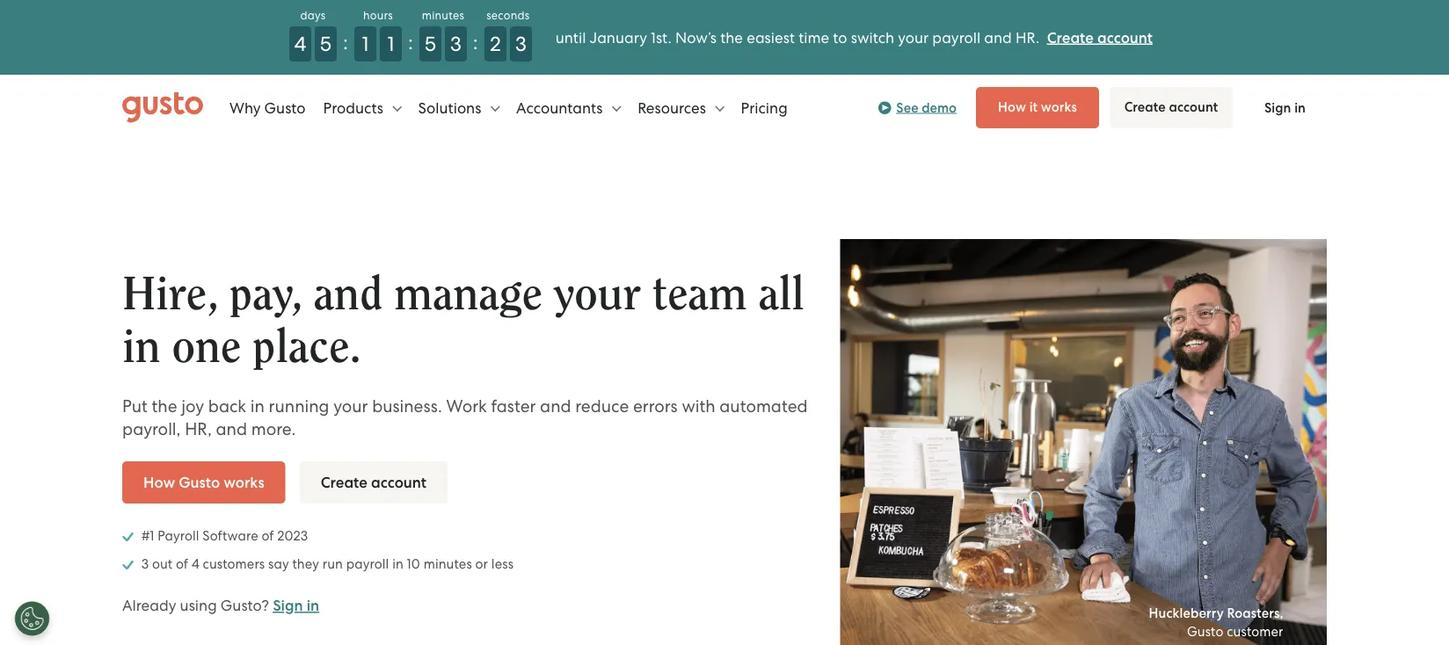 Task type: describe. For each thing, give the bounding box(es) containing it.
works for how it works
[[1041, 99, 1077, 115]]

gusto for why
[[264, 99, 306, 117]]

january
[[590, 28, 647, 46]]

1 horizontal spatial of
[[262, 529, 274, 544]]

sign in
[[1265, 100, 1306, 116]]

put the joy back in running your business. work faster and reduce errors with automated payroll, hr, and more.
[[122, 396, 808, 439]]

0 vertical spatial account
[[1098, 28, 1153, 46]]

1 1 from the left
[[362, 32, 369, 56]]

2 5 from the left
[[425, 32, 436, 56]]

0 vertical spatial create
[[1047, 28, 1094, 46]]

or
[[475, 557, 488, 572]]

how it works link
[[976, 87, 1099, 128]]

seconds
[[487, 9, 530, 22]]

days
[[300, 9, 326, 22]]

how for how it works
[[998, 99, 1026, 115]]

0 vertical spatial minutes
[[422, 9, 464, 22]]

put
[[122, 396, 148, 416]]

products
[[323, 99, 387, 117]]

0 horizontal spatial payroll
[[346, 557, 389, 572]]

1st.
[[651, 28, 672, 46]]

2 vertical spatial account
[[371, 474, 427, 492]]

gusto inside huckleberry roasters, gusto customer
[[1187, 624, 1224, 640]]

0 horizontal spatial sign
[[273, 597, 303, 615]]

: for 5
[[343, 30, 348, 55]]

already using gusto? sign in
[[122, 597, 319, 615]]

hire,
[[122, 271, 218, 318]]

how it works
[[998, 99, 1077, 115]]

: for 1
[[408, 30, 413, 55]]

pay,
[[229, 271, 302, 318]]

see
[[897, 100, 919, 116]]

how for how gusto works
[[143, 474, 175, 492]]

how gusto works
[[143, 474, 264, 492]]

back
[[208, 396, 246, 416]]

main element
[[122, 81, 1327, 134]]

time
[[799, 28, 830, 46]]

easiest
[[747, 28, 795, 46]]

out
[[152, 557, 173, 572]]

one
[[172, 324, 241, 371]]

your inside hire, pay, and manage your team all in one place.
[[554, 271, 641, 318]]

in inside hire, pay, and manage your team all in one place.
[[122, 324, 161, 371]]

online payroll services, hr, and benefits | gusto image
[[122, 92, 203, 124]]

already
[[122, 597, 176, 615]]

pricing
[[741, 99, 788, 117]]

10
[[407, 557, 420, 572]]

2023
[[277, 529, 308, 544]]

your inside the until january 1st. now's the easiest time to switch your payroll and hr. create account
[[898, 28, 929, 46]]

sign inside the main element
[[1265, 100, 1292, 116]]

tiny image
[[883, 105, 889, 111]]

0 horizontal spatial create
[[321, 474, 368, 492]]

until
[[556, 28, 586, 46]]

solutions button
[[418, 81, 500, 134]]

0 horizontal spatial of
[[176, 557, 188, 572]]

the inside the put the joy back in running your business. work faster and reduce errors with automated payroll, hr, and more.
[[152, 396, 177, 416]]

software
[[203, 529, 258, 544]]

0 horizontal spatial 4
[[192, 557, 200, 572]]

huckleberry roasters, gusto customer
[[1149, 606, 1284, 640]]

why
[[230, 99, 261, 117]]

and inside hire, pay, and manage your team all in one place.
[[314, 271, 383, 318]]

account inside the main element
[[1169, 99, 1219, 115]]

create account inside the main element
[[1125, 99, 1219, 115]]

2
[[490, 32, 501, 56]]

payroll
[[158, 529, 199, 544]]

errors
[[633, 396, 678, 416]]

1 5 from the left
[[320, 32, 332, 56]]

now's
[[676, 28, 717, 46]]

and right faster
[[540, 396, 571, 416]]

payroll inside the until january 1st. now's the easiest time to switch your payroll and hr. create account
[[933, 28, 981, 46]]

1 vertical spatial create account link
[[1110, 87, 1233, 128]]

say
[[268, 557, 289, 572]]

#1 payroll software of 2023
[[138, 529, 308, 544]]

manage
[[394, 271, 543, 318]]



Task type: locate. For each thing, give the bounding box(es) containing it.
4
[[294, 32, 306, 56], [192, 557, 200, 572]]

1 vertical spatial create
[[1125, 99, 1166, 115]]

minutes
[[422, 9, 464, 22], [424, 557, 472, 572]]

resources button
[[638, 81, 725, 134]]

1 horizontal spatial your
[[554, 271, 641, 318]]

how
[[998, 99, 1026, 115], [143, 474, 175, 492]]

works for how gusto works
[[224, 474, 264, 492]]

the inside the until january 1st. now's the easiest time to switch your payroll and hr. create account
[[721, 28, 743, 46]]

team
[[652, 271, 747, 318]]

reduce
[[575, 396, 629, 416]]

and
[[985, 28, 1012, 46], [314, 271, 383, 318], [540, 396, 571, 416], [216, 419, 247, 439]]

#1
[[141, 529, 154, 544]]

0 horizontal spatial 5
[[320, 32, 332, 56]]

hr,
[[185, 419, 212, 439]]

0 vertical spatial create account
[[1125, 99, 1219, 115]]

more.
[[251, 419, 296, 439]]

customers
[[203, 557, 265, 572]]

in
[[1295, 100, 1306, 116], [122, 324, 161, 371], [250, 396, 265, 416], [392, 557, 404, 572], [307, 597, 319, 615]]

2 horizontal spatial your
[[898, 28, 929, 46]]

1 horizontal spatial the
[[721, 28, 743, 46]]

5
[[320, 32, 332, 56], [425, 32, 436, 56]]

1 horizontal spatial create
[[1047, 28, 1094, 46]]

running
[[269, 396, 329, 416]]

create account
[[1125, 99, 1219, 115], [321, 474, 427, 492]]

create account link
[[1047, 28, 1153, 46], [1110, 87, 1233, 128], [300, 462, 448, 504]]

how down payroll,
[[143, 474, 175, 492]]

0 horizontal spatial works
[[224, 474, 264, 492]]

place.
[[253, 324, 361, 371]]

2 vertical spatial create
[[321, 474, 368, 492]]

the up payroll,
[[152, 396, 177, 416]]

1 horizontal spatial 5
[[425, 32, 436, 56]]

accountants
[[516, 99, 607, 117]]

create inside the main element
[[1125, 99, 1166, 115]]

0 vertical spatial of
[[262, 529, 274, 544]]

the
[[721, 28, 743, 46], [152, 396, 177, 416]]

of left '2023'
[[262, 529, 274, 544]]

3 out of 4 customers say they run payroll in 10 minutes or less
[[138, 557, 514, 572]]

gusto for how
[[179, 474, 220, 492]]

gusto down the hr,
[[179, 474, 220, 492]]

sign
[[1265, 100, 1292, 116], [273, 597, 303, 615]]

1 vertical spatial how
[[143, 474, 175, 492]]

the right now's
[[721, 28, 743, 46]]

1 horizontal spatial payroll
[[933, 28, 981, 46]]

gusto down 'huckleberry'
[[1187, 624, 1224, 640]]

1 horizontal spatial gusto
[[264, 99, 306, 117]]

your inside the put the joy back in running your business. work faster and reduce errors with automated payroll, hr, and more.
[[333, 396, 368, 416]]

all
[[759, 271, 804, 318]]

until january 1st. now's the easiest time to switch your payroll and hr. create account
[[556, 28, 1153, 46]]

1 vertical spatial gusto
[[179, 474, 220, 492]]

products button
[[323, 81, 402, 134]]

2 horizontal spatial gusto
[[1187, 624, 1224, 640]]

0 horizontal spatial gusto
[[179, 474, 220, 492]]

2 : from the left
[[408, 30, 413, 55]]

3 for 5
[[450, 32, 462, 56]]

gusto
[[264, 99, 306, 117], [179, 474, 220, 492], [1187, 624, 1224, 640]]

your
[[898, 28, 929, 46], [554, 271, 641, 318], [333, 396, 368, 416]]

0 horizontal spatial :
[[343, 30, 348, 55]]

0 horizontal spatial create account
[[321, 474, 427, 492]]

gusto?
[[221, 597, 269, 615]]

of
[[262, 529, 274, 544], [176, 557, 188, 572]]

1 vertical spatial create account
[[321, 474, 427, 492]]

1 vertical spatial sign
[[273, 597, 303, 615]]

0 vertical spatial create account link
[[1047, 28, 1153, 46]]

payroll left "hr."
[[933, 28, 981, 46]]

payroll
[[933, 28, 981, 46], [346, 557, 389, 572]]

1 vertical spatial minutes
[[424, 557, 472, 572]]

1 horizontal spatial :
[[408, 30, 413, 55]]

and left "hr."
[[985, 28, 1012, 46]]

hr.
[[1016, 28, 1040, 46]]

sign in link
[[1244, 88, 1327, 128], [273, 597, 319, 615]]

gusto image image
[[841, 239, 1327, 646]]

2 horizontal spatial :
[[473, 30, 478, 55]]

1 horizontal spatial create account
[[1125, 99, 1219, 115]]

1 horizontal spatial 3
[[450, 32, 462, 56]]

run
[[323, 557, 343, 572]]

:
[[343, 30, 348, 55], [408, 30, 413, 55], [473, 30, 478, 55]]

and down back
[[216, 419, 247, 439]]

to
[[833, 28, 848, 46]]

: for 3
[[473, 30, 478, 55]]

see demo
[[897, 100, 957, 116]]

3 left "2"
[[450, 32, 462, 56]]

3 left "out"
[[141, 557, 149, 572]]

how left it
[[998, 99, 1026, 115]]

3 : from the left
[[473, 30, 478, 55]]

2 1 from the left
[[387, 32, 394, 56]]

minutes right hours
[[422, 9, 464, 22]]

huckleberry
[[1149, 606, 1224, 622]]

see demo link
[[878, 97, 957, 118]]

roasters,
[[1227, 606, 1284, 622]]

switch
[[851, 28, 895, 46]]

joy
[[181, 396, 204, 416]]

it
[[1030, 99, 1038, 115]]

4 down payroll
[[192, 557, 200, 572]]

1 vertical spatial account
[[1169, 99, 1219, 115]]

customer
[[1227, 624, 1284, 640]]

0 horizontal spatial 3
[[141, 557, 149, 572]]

0 horizontal spatial account
[[371, 474, 427, 492]]

1 vertical spatial works
[[224, 474, 264, 492]]

2 vertical spatial gusto
[[1187, 624, 1224, 640]]

0 vertical spatial the
[[721, 28, 743, 46]]

work
[[446, 396, 487, 416]]

2 vertical spatial create account link
[[300, 462, 448, 504]]

demo
[[922, 100, 957, 116]]

pricing link
[[741, 81, 788, 134]]

1 vertical spatial of
[[176, 557, 188, 572]]

0 horizontal spatial your
[[333, 396, 368, 416]]

faster
[[491, 396, 536, 416]]

account
[[1098, 28, 1153, 46], [1169, 99, 1219, 115], [371, 474, 427, 492]]

5 down days
[[320, 32, 332, 56]]

1 horizontal spatial 1
[[387, 32, 394, 56]]

with
[[682, 396, 716, 416]]

0 vertical spatial sign in link
[[1244, 88, 1327, 128]]

how inside the main element
[[998, 99, 1026, 115]]

4 down days
[[294, 32, 306, 56]]

0 horizontal spatial sign in link
[[273, 597, 319, 615]]

resources
[[638, 99, 710, 117]]

and inside the until january 1st. now's the easiest time to switch your payroll and hr. create account
[[985, 28, 1012, 46]]

1 horizontal spatial how
[[998, 99, 1026, 115]]

0 vertical spatial works
[[1041, 99, 1077, 115]]

why gusto link
[[230, 81, 306, 134]]

0 vertical spatial payroll
[[933, 28, 981, 46]]

gusto inside the main element
[[264, 99, 306, 117]]

5 left "2"
[[425, 32, 436, 56]]

less
[[492, 557, 514, 572]]

0 vertical spatial how
[[998, 99, 1026, 115]]

0 vertical spatial sign
[[1265, 100, 1292, 116]]

1 vertical spatial your
[[554, 271, 641, 318]]

in inside the put the joy back in running your business. work faster and reduce errors with automated payroll, hr, and more.
[[250, 396, 265, 416]]

hire, pay, and manage your team all in one place.
[[122, 271, 804, 371]]

why gusto
[[230, 99, 306, 117]]

2 horizontal spatial 3
[[515, 32, 527, 56]]

3 right "2"
[[515, 32, 527, 56]]

1 vertical spatial 4
[[192, 557, 200, 572]]

0 horizontal spatial 1
[[362, 32, 369, 56]]

1 horizontal spatial sign in link
[[1244, 88, 1327, 128]]

1 horizontal spatial works
[[1041, 99, 1077, 115]]

2 vertical spatial your
[[333, 396, 368, 416]]

create
[[1047, 28, 1094, 46], [1125, 99, 1166, 115], [321, 474, 368, 492]]

1 : from the left
[[343, 30, 348, 55]]

1 vertical spatial the
[[152, 396, 177, 416]]

2 horizontal spatial create
[[1125, 99, 1166, 115]]

3
[[450, 32, 462, 56], [515, 32, 527, 56], [141, 557, 149, 572]]

hours
[[363, 9, 393, 22]]

payroll right run
[[346, 557, 389, 572]]

business.
[[372, 396, 442, 416]]

works inside the main element
[[1041, 99, 1077, 115]]

0 vertical spatial 4
[[294, 32, 306, 56]]

they
[[292, 557, 319, 572]]

1
[[362, 32, 369, 56], [387, 32, 394, 56]]

payroll,
[[122, 419, 181, 439]]

automated
[[720, 396, 808, 416]]

0 vertical spatial your
[[898, 28, 929, 46]]

gusto right why
[[264, 99, 306, 117]]

how gusto works link
[[122, 462, 286, 504]]

1 horizontal spatial sign
[[1265, 100, 1292, 116]]

works right it
[[1041, 99, 1077, 115]]

1 vertical spatial sign in link
[[273, 597, 319, 615]]

of right "out"
[[176, 557, 188, 572]]

3 for 2
[[515, 32, 527, 56]]

works up software
[[224, 474, 264, 492]]

using
[[180, 597, 217, 615]]

and up place.
[[314, 271, 383, 318]]

0 horizontal spatial how
[[143, 474, 175, 492]]

2 horizontal spatial account
[[1169, 99, 1219, 115]]

works
[[1041, 99, 1077, 115], [224, 474, 264, 492]]

1 vertical spatial payroll
[[346, 557, 389, 572]]

1 horizontal spatial 4
[[294, 32, 306, 56]]

accountants button
[[516, 81, 622, 134]]

0 horizontal spatial the
[[152, 396, 177, 416]]

minutes left or
[[424, 557, 472, 572]]

0 vertical spatial gusto
[[264, 99, 306, 117]]

solutions
[[418, 99, 485, 117]]

1 horizontal spatial account
[[1098, 28, 1153, 46]]



Task type: vqa. For each thing, say whether or not it's contained in the screenshot.


